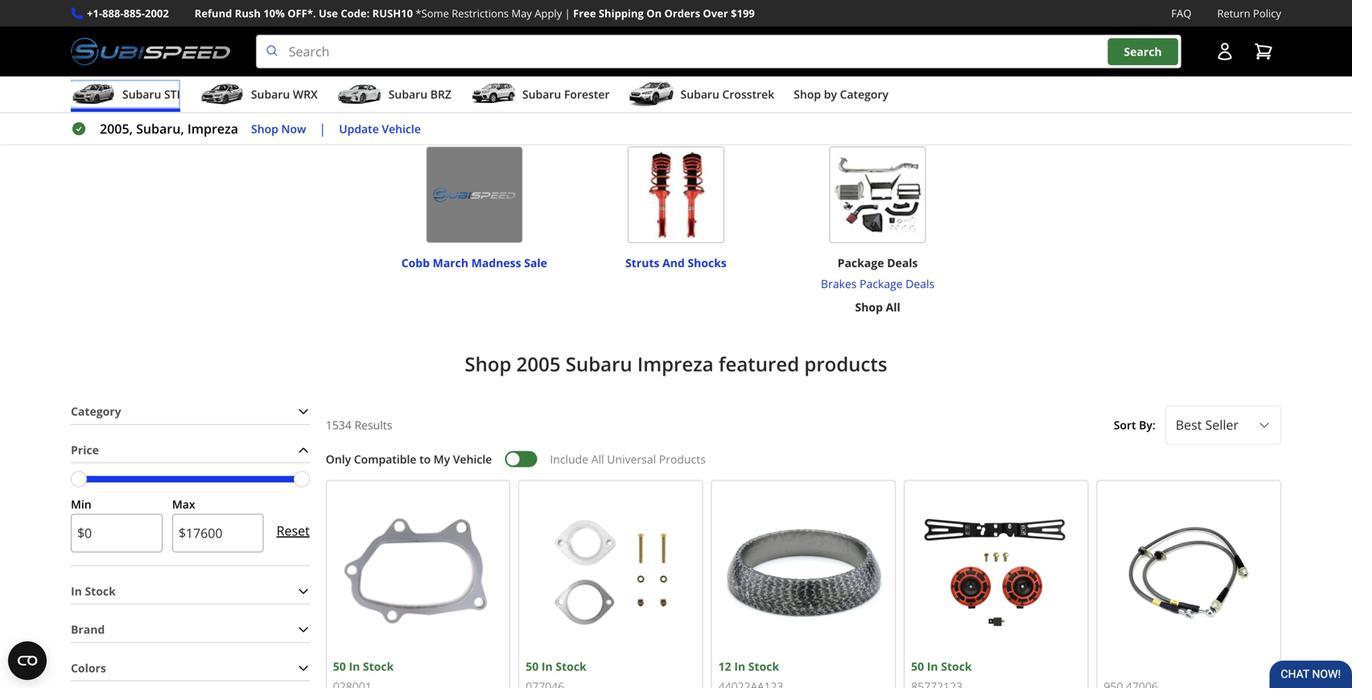 Task type: vqa. For each thing, say whether or not it's contained in the screenshot.
'2002-' at the bottom
no



Task type: locate. For each thing, give the bounding box(es) containing it.
all
[[382, 117, 396, 132], [886, 299, 901, 315], [591, 451, 604, 467]]

vehicle down body
[[326, 75, 364, 90]]

1 vertical spatial deals
[[906, 276, 935, 292]]

exterior dress up
[[327, 20, 420, 36]]

0 horizontal spatial 50
[[333, 659, 346, 674]]

policy
[[1253, 6, 1282, 21]]

reset
[[277, 522, 310, 539]]

1 horizontal spatial vehicle
[[382, 121, 421, 136]]

all right include
[[591, 451, 604, 467]]

vehicle inside update vehicle button
[[382, 121, 421, 136]]

2 horizontal spatial all
[[886, 299, 901, 315]]

stock for "grimmspeed stock downpipe to 3inch exhaust adapter - subaru models (inc. 2004-2021 subaru sti / 2002-2014 wrx)" image
[[556, 659, 587, 674]]

| left free
[[565, 6, 571, 21]]

subaru wrx button
[[200, 80, 318, 112]]

0 horizontal spatial 50 in stock
[[333, 659, 394, 674]]

category
[[71, 404, 121, 419]]

in for "grimmspeed stock downpipe to 3inch exhaust adapter - subaru models (inc. 2004-2021 subaru sti / 2002-2014 wrx)" image
[[542, 659, 553, 674]]

shop all link down headlights link at the top of the page
[[351, 115, 396, 134]]

in for grimmspeed turbo to downpipe gasket - 2015-2021 subaru sti / 2004-2013 forester / 2002-2014 impreza image
[[349, 659, 360, 674]]

off*.
[[288, 6, 316, 21]]

the garage link
[[747, 19, 807, 37]]

0 horizontal spatial impreza
[[187, 120, 238, 137]]

shop now link
[[251, 120, 306, 138]]

struts and shocks image image
[[628, 147, 725, 243]]

2005,
[[100, 120, 133, 137]]

package up brakes package deals link
[[838, 255, 884, 271]]

universal
[[607, 451, 656, 467]]

all for include all universal products
[[591, 451, 604, 467]]

subaru inside the 'subaru sti' dropdown button
[[122, 87, 161, 102]]

struts
[[626, 255, 660, 271]]

1 horizontal spatial impreza
[[638, 351, 714, 377]]

0 vertical spatial all
[[382, 117, 396, 132]]

crosstrek
[[723, 87, 775, 102]]

package
[[838, 255, 884, 271], [860, 276, 903, 292]]

shop all link
[[351, 115, 396, 134], [855, 298, 901, 316]]

hella horns with grimmspeed brotie mounting bracket  - 2015-2021 subaru wrx / sti image
[[911, 487, 1082, 658]]

wrx
[[293, 87, 318, 102]]

0 vertical spatial shop all link
[[351, 115, 396, 134]]

subaru / toyota oem donut  gasket - 2015-2021 subaru wrx / 2013-2021 scion frs / subaru brz / toyota 86 image
[[719, 487, 889, 658]]

885-
[[124, 6, 145, 21]]

shop by category button
[[794, 80, 889, 112]]

subaru for subaru crosstrek
[[681, 87, 720, 102]]

shop left the by
[[794, 87, 821, 102]]

| right now
[[319, 120, 326, 137]]

in
[[71, 584, 82, 599], [349, 659, 360, 674], [542, 659, 553, 674], [927, 659, 938, 674], [734, 659, 746, 674]]

body components vehicle protection headlights
[[325, 57, 422, 109]]

subaru left brz
[[389, 87, 428, 102]]

over
[[703, 6, 728, 21]]

in for hella horns with grimmspeed brotie mounting bracket  - 2015-2021 subaru wrx / sti image
[[927, 659, 938, 674]]

use
[[319, 6, 338, 21]]

stock for subaru / toyota oem donut  gasket - 2015-2021 subaru wrx / 2013-2021 scion frs / subaru brz / toyota 86 image
[[749, 659, 779, 674]]

shop all link down brakes package deals link
[[855, 298, 901, 316]]

shop for shop by category
[[794, 87, 821, 102]]

subaru
[[122, 87, 161, 102], [251, 87, 290, 102], [389, 87, 428, 102], [522, 87, 561, 102], [681, 87, 720, 102], [566, 351, 632, 377]]

subaru down search input field
[[681, 87, 720, 102]]

exterior
[[327, 20, 369, 36]]

2 50 in stock from the left
[[526, 659, 587, 674]]

grimmspeed stock downpipe to 3inch exhaust adapter - subaru models (inc. 2004-2021 subaru sti / 2002-2014 wrx) image
[[526, 487, 696, 658]]

1 horizontal spatial 50
[[526, 659, 539, 674]]

1 horizontal spatial 50 in stock
[[526, 659, 587, 674]]

now
[[281, 121, 306, 136]]

subaru crosstrek
[[681, 87, 775, 102]]

a subaru sti thumbnail image image
[[71, 82, 116, 106]]

subaru left wrx
[[251, 87, 290, 102]]

0 vertical spatial vehicle
[[326, 75, 364, 90]]

1 horizontal spatial shop all link
[[855, 298, 901, 316]]

search button
[[1108, 38, 1178, 65]]

subaru inside subaru forester "dropdown button"
[[522, 87, 561, 102]]

package right brakes
[[860, 276, 903, 292]]

shop left 2005
[[465, 351, 512, 377]]

rush
[[235, 6, 261, 21]]

featured
[[719, 351, 800, 377]]

by
[[824, 87, 837, 102]]

shop left now
[[251, 121, 278, 136]]

all down brakes package deals link
[[886, 299, 901, 315]]

faq
[[1172, 6, 1192, 21]]

2 horizontal spatial vehicle
[[453, 451, 492, 467]]

all inside package deals brakes package deals shop all
[[886, 299, 901, 315]]

2 50 from the left
[[526, 659, 539, 674]]

subaru crosstrek button
[[629, 80, 775, 112]]

subaru forester button
[[471, 80, 610, 112]]

return policy
[[1218, 6, 1282, 21]]

subaru left forester
[[522, 87, 561, 102]]

impreza
[[187, 120, 238, 137], [638, 351, 714, 377]]

50 in stock for hella horns with grimmspeed brotie mounting bracket  - 2015-2021 subaru wrx / sti image
[[911, 659, 972, 674]]

max
[[172, 497, 195, 512]]

shop inside dropdown button
[[794, 87, 821, 102]]

50 in stock
[[333, 659, 394, 674], [526, 659, 587, 674], [911, 659, 972, 674]]

subaru inside subaru wrx "dropdown button"
[[251, 87, 290, 102]]

1 50 from the left
[[333, 659, 346, 674]]

Max text field
[[172, 514, 264, 553]]

12
[[719, 659, 732, 674]]

3 50 from the left
[[911, 659, 924, 674]]

1 vertical spatial |
[[319, 120, 326, 137]]

2 horizontal spatial 50 in stock
[[911, 659, 972, 674]]

reset button
[[277, 512, 310, 550]]

vehicle right my
[[453, 451, 492, 467]]

package deals image image
[[830, 147, 926, 243]]

refund
[[195, 6, 232, 21]]

sti
[[164, 87, 180, 102]]

0 horizontal spatial shop all link
[[351, 115, 396, 134]]

50 in stock for "grimmspeed stock downpipe to 3inch exhaust adapter - subaru models (inc. 2004-2021 subaru sti / 2002-2014 wrx)" image
[[526, 659, 587, 674]]

vehicle
[[326, 75, 364, 90], [382, 121, 421, 136], [453, 451, 492, 467]]

grimmspeed turbo to downpipe gasket - 2015-2021 subaru sti / 2004-2013 forester / 2002-2014 impreza image
[[333, 487, 503, 658]]

1 50 in stock from the left
[[333, 659, 394, 674]]

10%
[[263, 6, 285, 21]]

shop
[[794, 87, 821, 102], [351, 117, 379, 132], [251, 121, 278, 136], [855, 299, 883, 315], [465, 351, 512, 377]]

subaru left sti
[[122, 87, 161, 102]]

888-
[[102, 6, 124, 21]]

1 vertical spatial all
[[886, 299, 901, 315]]

by:
[[1139, 417, 1156, 433]]

min
[[71, 497, 92, 512]]

1 horizontal spatial all
[[591, 451, 604, 467]]

subaru inside subaru crosstrek dropdown button
[[681, 87, 720, 102]]

shop down headlights link at the top of the page
[[351, 117, 379, 132]]

12 in stock
[[719, 659, 779, 674]]

cobb march madness sale image image
[[426, 147, 523, 243]]

up
[[405, 20, 420, 36]]

1 vertical spatial shop all link
[[855, 298, 901, 316]]

the
[[747, 20, 767, 36]]

include
[[550, 451, 589, 467]]

+1-
[[87, 6, 102, 21]]

1 vertical spatial package
[[860, 276, 903, 292]]

Min text field
[[71, 514, 162, 553]]

50 for "grimmspeed stock downpipe to 3inch exhaust adapter - subaru models (inc. 2004-2021 subaru sti / 2002-2014 wrx)" image
[[526, 659, 539, 674]]

in for subaru / toyota oem donut  gasket - 2015-2021 subaru wrx / 2013-2021 scion frs / subaru brz / toyota 86 image
[[734, 659, 746, 674]]

50 for hella horns with grimmspeed brotie mounting bracket  - 2015-2021 subaru wrx / sti image
[[911, 659, 924, 674]]

1534
[[326, 417, 352, 433]]

forester
[[564, 87, 610, 102]]

price
[[71, 442, 99, 458]]

vehicle down subaru brz dropdown button
[[382, 121, 421, 136]]

subaru inside subaru brz dropdown button
[[389, 87, 428, 102]]

vehicle inside body components vehicle protection headlights
[[326, 75, 364, 90]]

may
[[512, 6, 532, 21]]

all down headlights link at the top of the page
[[382, 117, 396, 132]]

shop down brakes package deals link
[[855, 299, 883, 315]]

update vehicle button
[[339, 120, 421, 138]]

products
[[659, 451, 706, 467]]

shop all
[[351, 117, 396, 132]]

subaru forester
[[522, 87, 610, 102]]

3 50 in stock from the left
[[911, 659, 972, 674]]

1 horizontal spatial |
[[565, 6, 571, 21]]

*some
[[416, 6, 449, 21]]

subaru,
[[136, 120, 184, 137]]

open widget image
[[8, 642, 47, 680]]

madness
[[472, 255, 521, 271]]

2 vertical spatial vehicle
[[453, 451, 492, 467]]

1 vertical spatial vehicle
[[382, 121, 421, 136]]

dress
[[372, 20, 402, 36]]

results
[[355, 417, 392, 433]]

subaru brz
[[389, 87, 452, 102]]

stock
[[85, 584, 116, 599], [363, 659, 394, 674], [556, 659, 587, 674], [941, 659, 972, 674], [749, 659, 779, 674]]

50
[[333, 659, 346, 674], [526, 659, 539, 674], [911, 659, 924, 674]]

march
[[433, 255, 469, 271]]

0 vertical spatial deals
[[887, 255, 918, 271]]

shop for shop now
[[251, 121, 278, 136]]

subaru for subaru wrx
[[251, 87, 290, 102]]

0 horizontal spatial vehicle
[[326, 75, 364, 90]]

2 vertical spatial all
[[591, 451, 604, 467]]

refund rush 10% off*. use code: rush10 *some restrictions may apply | free shipping on orders over $199
[[195, 6, 755, 21]]

0 horizontal spatial all
[[382, 117, 396, 132]]

shop now
[[251, 121, 306, 136]]

exterior dress up link
[[325, 19, 422, 37]]

2 horizontal spatial 50
[[911, 659, 924, 674]]

shipping
[[599, 6, 644, 21]]

all for shop all
[[382, 117, 396, 132]]

sort
[[1114, 417, 1136, 433]]

maximum slider
[[294, 471, 310, 488]]

50 for grimmspeed turbo to downpipe gasket - 2015-2021 subaru sti / 2004-2013 forester / 2002-2014 impreza image
[[333, 659, 346, 674]]

products
[[805, 351, 888, 377]]



Task type: describe. For each thing, give the bounding box(es) containing it.
body components link
[[325, 56, 422, 74]]

0 vertical spatial impreza
[[187, 120, 238, 137]]

search input field
[[256, 35, 1182, 69]]

shop inside package deals brakes package deals shop all
[[855, 299, 883, 315]]

2005, subaru, impreza
[[100, 120, 238, 137]]

cobb march madness sale
[[401, 255, 547, 271]]

brand
[[71, 622, 105, 637]]

garage
[[769, 20, 807, 36]]

shop by category
[[794, 87, 889, 102]]

rush10
[[372, 6, 413, 21]]

2005
[[517, 351, 561, 377]]

minimum slider
[[71, 471, 87, 488]]

0 vertical spatial |
[[565, 6, 571, 21]]

in stock
[[71, 584, 116, 599]]

headlights
[[346, 93, 401, 109]]

body
[[325, 57, 352, 72]]

cobb march madness sale link
[[401, 248, 547, 271]]

subaru for subaru forester
[[522, 87, 561, 102]]

1 vertical spatial impreza
[[638, 351, 714, 377]]

0 horizontal spatial |
[[319, 120, 326, 137]]

apply
[[535, 6, 562, 21]]

0 vertical spatial package
[[838, 255, 884, 271]]

return policy link
[[1218, 5, 1282, 22]]

50 in stock for grimmspeed turbo to downpipe gasket - 2015-2021 subaru sti / 2004-2013 forester / 2002-2014 impreza image
[[333, 659, 394, 674]]

restrictions
[[452, 6, 509, 21]]

headlights link
[[325, 92, 422, 111]]

shop for shop 2005 subaru impreza featured products
[[465, 351, 512, 377]]

category
[[840, 87, 889, 102]]

brz
[[430, 87, 452, 102]]

shop 2005 subaru impreza featured products
[[465, 351, 888, 377]]

a subaru forester thumbnail image image
[[471, 82, 516, 106]]

to
[[419, 451, 431, 467]]

subaru sti
[[122, 87, 180, 102]]

colors button
[[71, 656, 310, 681]]

update vehicle
[[339, 121, 421, 136]]

a subaru wrx thumbnail image image
[[200, 82, 245, 106]]

faq link
[[1172, 5, 1192, 22]]

category button
[[71, 399, 310, 424]]

in inside in stock dropdown button
[[71, 584, 82, 599]]

include all universal products
[[550, 451, 706, 467]]

subaru for subaru brz
[[389, 87, 428, 102]]

brakes
[[821, 276, 857, 292]]

struts and shocks
[[626, 255, 727, 271]]

+1-888-885-2002 link
[[87, 5, 169, 22]]

button image
[[1216, 42, 1235, 61]]

orders
[[665, 6, 700, 21]]

and
[[663, 255, 685, 271]]

subispeed logo image
[[71, 35, 230, 69]]

stoptech stainless steel brake lines (front) - 2015-2021 subaru wrx / sti image
[[1104, 487, 1274, 658]]

1534 results
[[326, 417, 392, 433]]

the garage
[[747, 20, 807, 36]]

compatible
[[354, 451, 417, 467]]

search
[[1124, 44, 1162, 59]]

vehicle protection link
[[325, 74, 422, 92]]

shop for shop all
[[351, 117, 379, 132]]

only
[[326, 451, 351, 467]]

only compatible to my vehicle
[[326, 451, 492, 467]]

subaru for subaru sti
[[122, 87, 161, 102]]

price button
[[71, 438, 310, 463]]

my
[[434, 451, 450, 467]]

2002
[[145, 6, 169, 21]]

a subaru brz thumbnail image image
[[337, 82, 382, 106]]

Select... button
[[1166, 406, 1282, 445]]

on
[[647, 6, 662, 21]]

stock inside dropdown button
[[85, 584, 116, 599]]

in stock button
[[71, 579, 310, 604]]

colors
[[71, 660, 106, 676]]

brand button
[[71, 618, 310, 642]]

stock for hella horns with grimmspeed brotie mounting bracket  - 2015-2021 subaru wrx / sti image
[[941, 659, 972, 674]]

a subaru crosstrek thumbnail image image
[[629, 82, 674, 106]]

sale
[[524, 255, 547, 271]]

return
[[1218, 6, 1251, 21]]

subaru right 2005
[[566, 351, 632, 377]]

select... image
[[1258, 419, 1271, 432]]

sort by:
[[1114, 417, 1156, 433]]

struts and shocks link
[[626, 248, 727, 271]]

subaru wrx
[[251, 87, 318, 102]]

stock for grimmspeed turbo to downpipe gasket - 2015-2021 subaru sti / 2004-2013 forester / 2002-2014 impreza image
[[363, 659, 394, 674]]

brakes package deals link
[[821, 275, 935, 293]]

code:
[[341, 6, 370, 21]]

subaru brz button
[[337, 80, 452, 112]]

package deals brakes package deals shop all
[[821, 255, 935, 315]]

shocks
[[688, 255, 727, 271]]



